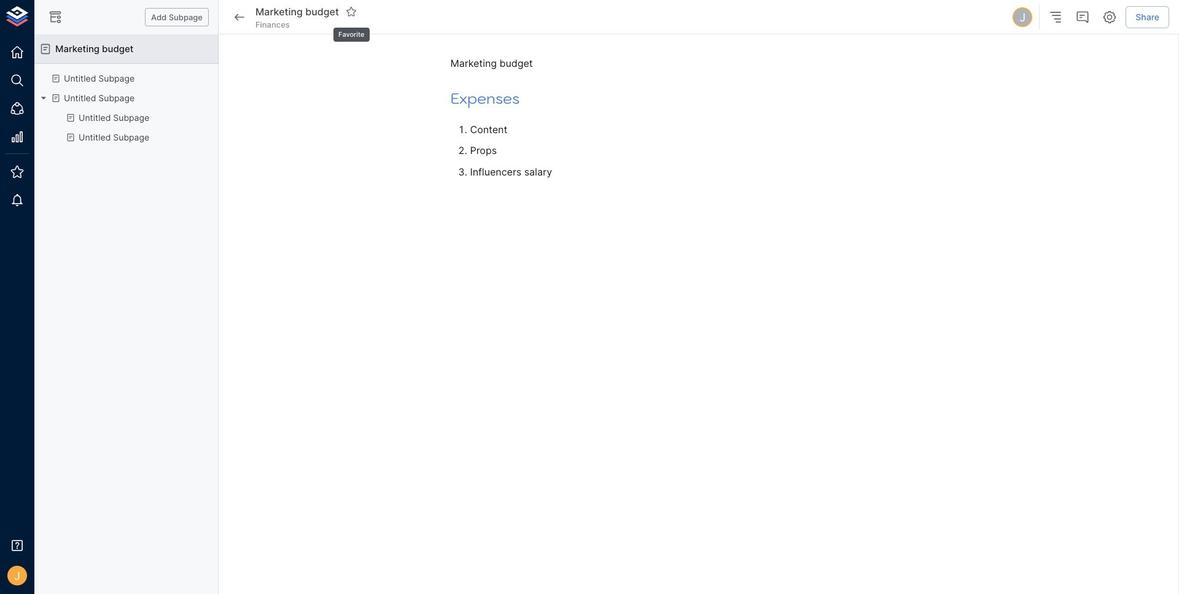 Task type: locate. For each thing, give the bounding box(es) containing it.
comments image
[[1076, 10, 1091, 25]]

favorite image
[[346, 6, 357, 17]]

tooltip
[[332, 19, 371, 43]]

table of contents image
[[1049, 10, 1064, 25]]

settings image
[[1103, 10, 1118, 25]]



Task type: describe. For each thing, give the bounding box(es) containing it.
go back image
[[232, 10, 247, 25]]

hide wiki image
[[48, 10, 63, 25]]



Task type: vqa. For each thing, say whether or not it's contained in the screenshot.
Comment or @mention collaborator... text box
no



